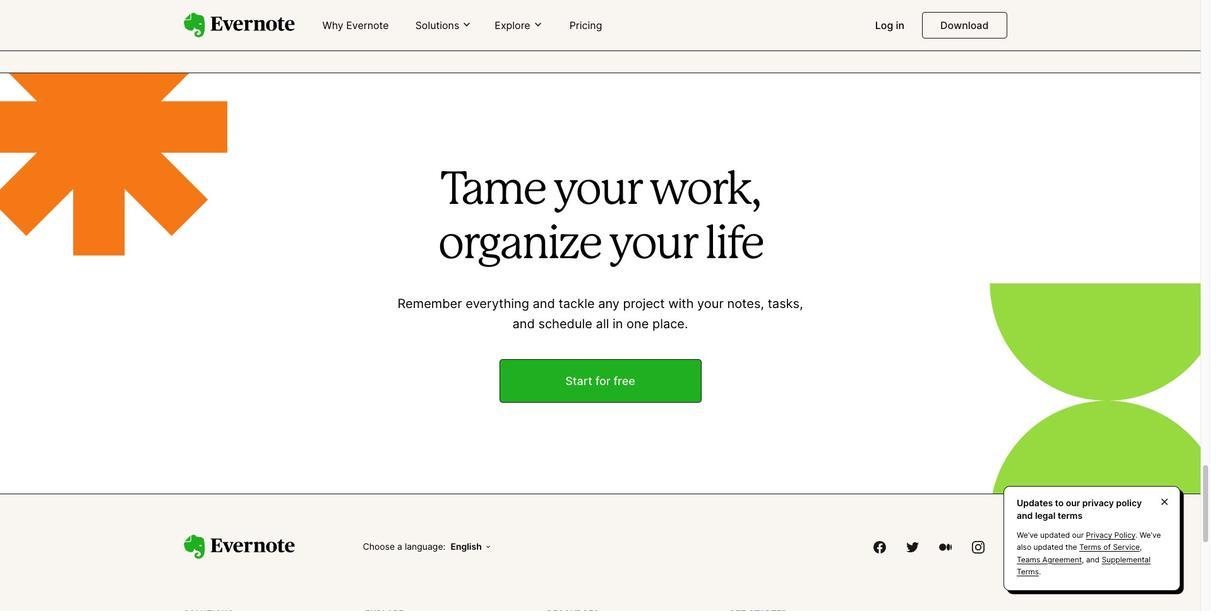 Task type: describe. For each thing, give the bounding box(es) containing it.
choose a language:
[[363, 542, 446, 552]]

0 vertical spatial your
[[553, 170, 641, 213]]

english
[[451, 542, 482, 552]]

download link
[[923, 12, 1007, 39]]

why evernote link
[[315, 14, 397, 38]]

of
[[1104, 543, 1111, 553]]

notes,
[[728, 296, 765, 311]]

and inside 'updates to our privacy policy and legal terms'
[[1017, 510, 1033, 521]]

evernote
[[346, 19, 389, 32]]

1 we've from the left
[[1017, 531, 1039, 540]]

privacy
[[1083, 498, 1115, 509]]

a
[[397, 542, 402, 552]]

updated inside . we've also updated the
[[1034, 543, 1064, 553]]

and up schedule
[[533, 296, 555, 311]]

and inside terms of service , teams agreement , and
[[1087, 555, 1100, 565]]

. for .
[[1039, 567, 1041, 577]]

we've inside . we've also updated the
[[1140, 531, 1161, 540]]

why
[[323, 19, 344, 32]]

. for . we've also updated the
[[1136, 531, 1138, 540]]

free
[[614, 374, 636, 388]]

0 vertical spatial ,
[[1140, 543, 1142, 553]]

terms inside supplemental terms
[[1017, 567, 1039, 577]]

everything
[[466, 296, 529, 311]]

solutions button
[[412, 18, 476, 32]]

1 vertical spatial your
[[609, 224, 697, 267]]

explore
[[495, 19, 531, 31]]

terms of service , teams agreement , and
[[1017, 543, 1142, 565]]

tame your work, organize your life
[[438, 170, 763, 267]]

to
[[1056, 498, 1064, 509]]

why evernote
[[323, 19, 389, 32]]

terms of service link
[[1080, 543, 1140, 553]]

log
[[876, 19, 894, 32]]

life
[[705, 224, 763, 267]]

privacy
[[1087, 531, 1113, 540]]

terms
[[1058, 510, 1083, 521]]

for
[[596, 374, 611, 388]]

teams
[[1017, 555, 1041, 565]]

2 evernote logo image from the top
[[184, 535, 295, 560]]

in inside remember everything and tackle any project with your notes, tasks, and schedule all in one place.
[[613, 316, 623, 331]]

explore button
[[491, 18, 547, 32]]

project
[[623, 296, 665, 311]]



Task type: vqa. For each thing, say whether or not it's contained in the screenshot.
Our within the Updates to our privacy policy and legal terms
yes



Task type: locate. For each thing, give the bounding box(es) containing it.
updated up the
[[1041, 531, 1070, 540]]

supplemental terms
[[1017, 555, 1151, 577]]

and down updates on the right of page
[[1017, 510, 1033, 521]]

updated
[[1041, 531, 1070, 540], [1034, 543, 1064, 553]]

1 vertical spatial .
[[1039, 567, 1041, 577]]

policy
[[1115, 531, 1136, 540]]

and down . we've also updated the
[[1087, 555, 1100, 565]]

0 horizontal spatial .
[[1039, 567, 1041, 577]]

the
[[1066, 543, 1078, 553]]

solutions
[[416, 19, 460, 31]]

legal
[[1036, 510, 1056, 521]]

our
[[1066, 498, 1081, 509], [1073, 531, 1084, 540]]

remember everything and tackle any project with your notes, tasks, and schedule all in one place.
[[398, 296, 803, 331]]

0 vertical spatial evernote logo image
[[184, 13, 295, 38]]

updated up teams agreement link
[[1034, 543, 1064, 553]]

pricing link
[[562, 14, 610, 38]]

1 horizontal spatial .
[[1136, 531, 1138, 540]]

1 vertical spatial evernote logo image
[[184, 535, 295, 560]]

our up the
[[1073, 531, 1084, 540]]

0 horizontal spatial we've
[[1017, 531, 1039, 540]]

your
[[553, 170, 641, 213], [609, 224, 697, 267], [698, 296, 724, 311]]

download
[[941, 19, 989, 32]]

place.
[[653, 316, 688, 331]]

in right the all
[[613, 316, 623, 331]]

. inside . we've also updated the
[[1136, 531, 1138, 540]]

pricing
[[570, 19, 602, 32]]

1 horizontal spatial we've
[[1140, 531, 1161, 540]]

updates
[[1017, 498, 1053, 509]]

our up terms
[[1066, 498, 1081, 509]]

. up service on the right of the page
[[1136, 531, 1138, 540]]

. down teams agreement link
[[1039, 567, 1041, 577]]

we've right policy
[[1140, 531, 1161, 540]]

any
[[598, 296, 620, 311]]

organize
[[438, 224, 601, 267]]

1 vertical spatial our
[[1073, 531, 1084, 540]]

0 vertical spatial terms
[[1080, 543, 1102, 553]]

one
[[627, 316, 649, 331]]

tasks,
[[768, 296, 803, 311]]

0 vertical spatial .
[[1136, 531, 1138, 540]]

tame
[[441, 170, 545, 213]]

1 horizontal spatial terms
[[1080, 543, 1102, 553]]

0 horizontal spatial in
[[613, 316, 623, 331]]

your inside remember everything and tackle any project with your notes, tasks, and schedule all in one place.
[[698, 296, 724, 311]]

1 horizontal spatial ,
[[1140, 543, 1142, 553]]

1 vertical spatial in
[[613, 316, 623, 331]]

evernote logo image
[[184, 13, 295, 38], [184, 535, 295, 560]]

terms down privacy
[[1080, 543, 1102, 553]]

in inside log in 'link'
[[896, 19, 905, 32]]

agreement
[[1043, 555, 1082, 565]]

start
[[566, 374, 593, 388]]

0 horizontal spatial ,
[[1082, 555, 1085, 565]]

terms
[[1080, 543, 1102, 553], [1017, 567, 1039, 577]]

1 vertical spatial ,
[[1082, 555, 1085, 565]]

and
[[533, 296, 555, 311], [513, 316, 535, 331], [1017, 510, 1033, 521], [1087, 555, 1100, 565]]

all
[[596, 316, 609, 331]]

with
[[669, 296, 694, 311]]

.
[[1136, 531, 1138, 540], [1039, 567, 1041, 577]]

we've updated our privacy policy
[[1017, 531, 1136, 540]]

work,
[[649, 170, 760, 213]]

language:
[[405, 542, 446, 552]]

2 we've from the left
[[1140, 531, 1161, 540]]

in
[[896, 19, 905, 32], [613, 316, 623, 331]]

terms down teams
[[1017, 567, 1039, 577]]

tackle
[[559, 296, 595, 311]]

policy
[[1117, 498, 1142, 509]]

our for privacy
[[1073, 531, 1084, 540]]

1 vertical spatial terms
[[1017, 567, 1039, 577]]

we've
[[1017, 531, 1039, 540], [1140, 531, 1161, 540]]

start for free link
[[499, 359, 702, 403]]

0 vertical spatial in
[[896, 19, 905, 32]]

our for privacy
[[1066, 498, 1081, 509]]

1 horizontal spatial in
[[896, 19, 905, 32]]

privacy policy link
[[1087, 531, 1136, 540]]

, up supplemental
[[1140, 543, 1142, 553]]

, down . we've also updated the
[[1082, 555, 1085, 565]]

0 horizontal spatial terms
[[1017, 567, 1039, 577]]

1 vertical spatial updated
[[1034, 543, 1064, 553]]

start for free
[[566, 374, 636, 388]]

we've up also
[[1017, 531, 1039, 540]]

2 vertical spatial your
[[698, 296, 724, 311]]

and down everything
[[513, 316, 535, 331]]

in right log
[[896, 19, 905, 32]]

supplemental terms link
[[1017, 555, 1151, 577]]

service
[[1113, 543, 1140, 553]]

,
[[1140, 543, 1142, 553], [1082, 555, 1085, 565]]

our inside 'updates to our privacy policy and legal terms'
[[1066, 498, 1081, 509]]

terms inside terms of service , teams agreement , and
[[1080, 543, 1102, 553]]

log in
[[876, 19, 905, 32]]

updates to our privacy policy and legal terms
[[1017, 498, 1142, 521]]

schedule
[[539, 316, 593, 331]]

remember
[[398, 296, 462, 311]]

teams agreement link
[[1017, 555, 1082, 565]]

log in link
[[868, 14, 912, 38]]

1 evernote logo image from the top
[[184, 13, 295, 38]]

0 vertical spatial our
[[1066, 498, 1081, 509]]

choose
[[363, 542, 395, 552]]

also
[[1017, 543, 1032, 553]]

supplemental
[[1102, 555, 1151, 565]]

0 vertical spatial updated
[[1041, 531, 1070, 540]]

. we've also updated the
[[1017, 531, 1161, 553]]



